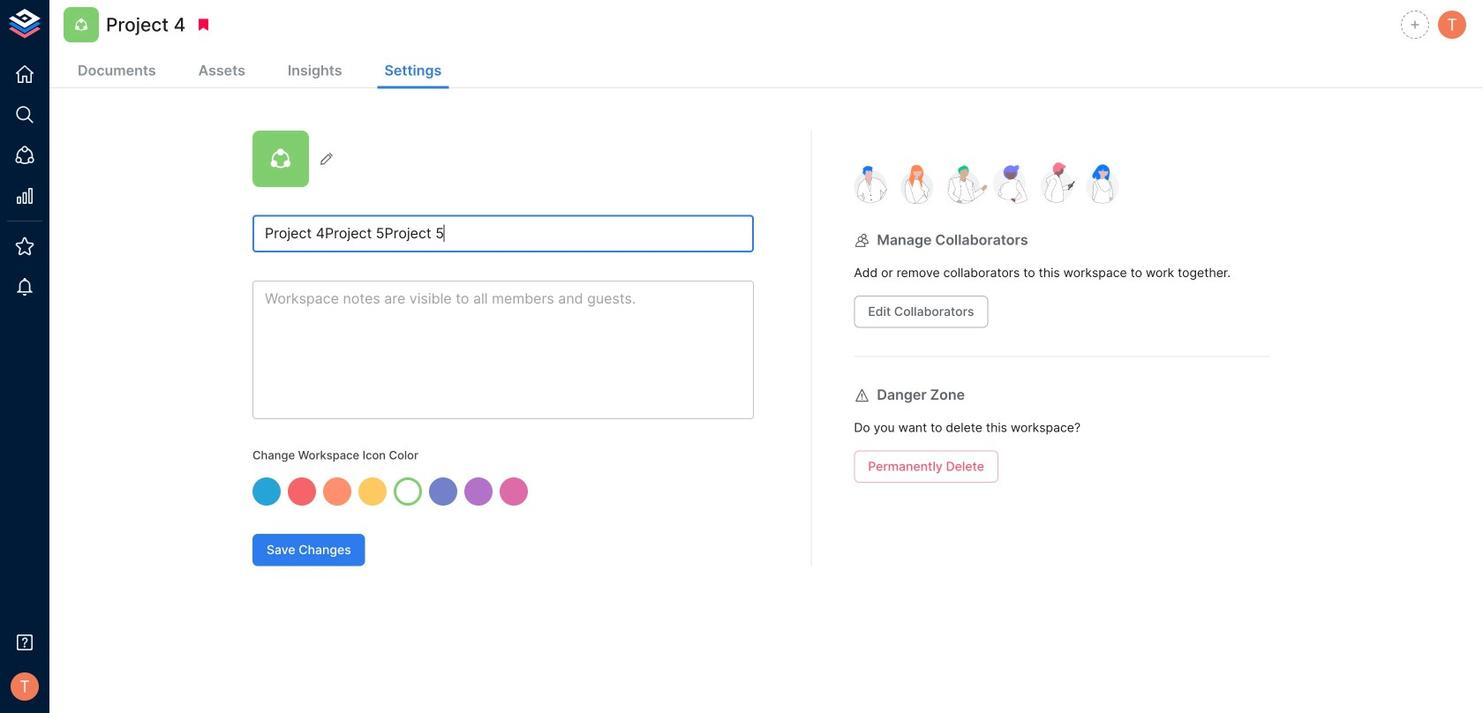 Task type: locate. For each thing, give the bounding box(es) containing it.
remove bookmark image
[[196, 17, 211, 33]]



Task type: describe. For each thing, give the bounding box(es) containing it.
Workspace Name text field
[[253, 216, 754, 253]]

Workspace notes are visible to all members and guests. text field
[[253, 281, 754, 420]]



Task type: vqa. For each thing, say whether or not it's contained in the screenshot.
tim inside the Tim Burton Rogue Enterprises
no



